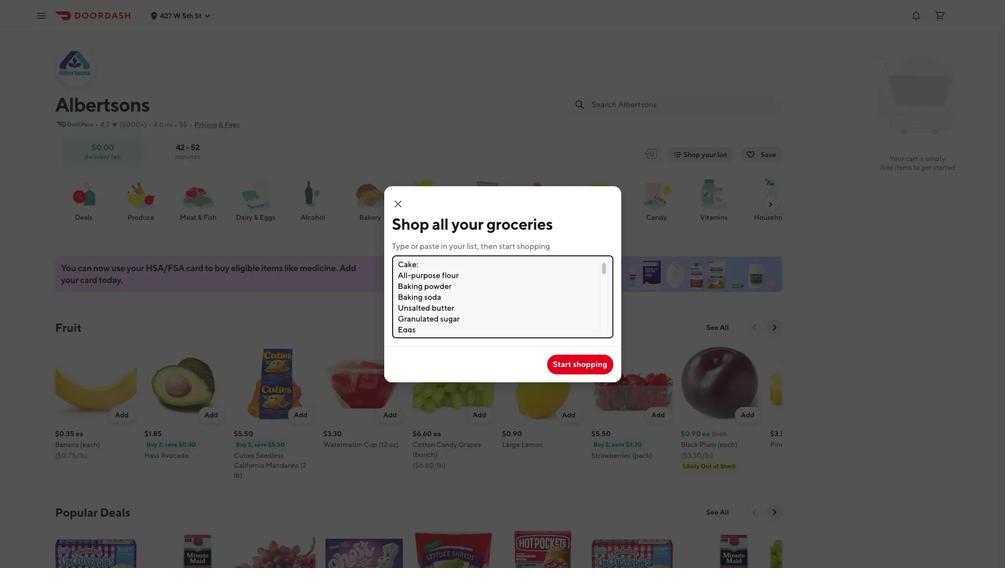 Task type: vqa. For each thing, say whether or not it's contained in the screenshot.
Papa's SPEND
no



Task type: describe. For each thing, give the bounding box(es) containing it.
albertsons
[[55, 93, 150, 116]]

shop for shop your list
[[684, 151, 700, 159]]

your cart is empty add items to get started
[[880, 155, 955, 171]]

$0.90 ea $1.05 black plum (each) ($3.30/lb) likely out of stock
[[681, 430, 737, 470]]

see all for fruit
[[707, 324, 729, 331]]

see all for popular deals
[[707, 508, 729, 516]]

vitamins link
[[689, 177, 739, 222]]

ea for $0.35 ea
[[76, 430, 83, 438]]

drinks image
[[524, 177, 560, 212]]

add for large lemon image
[[562, 411, 576, 419]]

all for fruit
[[720, 324, 729, 331]]

out
[[701, 462, 712, 470]]

eligible
[[231, 263, 260, 273]]

strawberries
[[592, 451, 631, 459]]

your up "type or paste in your list, then start shopping"
[[452, 214, 484, 233]]

logo image
[[644, 146, 660, 162]]

avocado
[[161, 451, 189, 459]]

your
[[890, 155, 904, 163]]

then
[[481, 241, 497, 251]]

52
[[191, 143, 200, 152]]

household
[[754, 213, 788, 221]]

or
[[411, 241, 418, 251]]

$6.60
[[413, 430, 432, 438]]

popular deals link
[[55, 504, 130, 520]]

cup for pineapple
[[804, 441, 817, 449]]

your down you
[[61, 275, 78, 285]]

add for black plum (each) image
[[741, 411, 755, 419]]

$0.90 large lemon
[[502, 430, 543, 449]]

2, for cuties
[[248, 441, 253, 448]]

1 • from the left
[[95, 121, 98, 128]]

get
[[921, 164, 932, 171]]

$0.35
[[55, 430, 74, 438]]

fees
[[225, 121, 240, 128]]

see all link for popular deals
[[701, 504, 735, 520]]

buy
[[215, 263, 229, 273]]

(2
[[300, 461, 307, 469]]

cart
[[906, 155, 918, 163]]

shop all your groceries
[[392, 214, 553, 233]]

open menu image
[[36, 10, 47, 21]]

delivery
[[85, 152, 109, 160]]

dashpass
[[67, 121, 93, 128]]

next button of carousel image
[[769, 507, 779, 517]]

1 horizontal spatial &
[[219, 121, 223, 128]]

hsa/fsa
[[146, 263, 185, 273]]

$3.30 inside $5.50 buy 2, save $3.30 strawberries (pack)
[[626, 441, 642, 448]]

shop for shop all your groceries
[[392, 214, 429, 233]]

lemon
[[521, 441, 543, 449]]

watermelon
[[323, 441, 363, 449]]

cuties seedless california mandarins (2 lb) image
[[234, 343, 315, 425]]

your inside 'button'
[[702, 151, 716, 159]]

pillsbury ready to bake sugar cookie ghost shape dough (20 ct) image
[[323, 528, 405, 568]]

427 w 5th st
[[160, 12, 202, 20]]

paste
[[420, 241, 439, 251]]

& for meat & fish
[[198, 213, 202, 221]]

pricing
[[194, 121, 217, 128]]

shop all your groceries dialog
[[384, 186, 621, 382]]

is
[[919, 155, 924, 163]]

shopping inside button
[[573, 359, 607, 369]]

cup for watermelon
[[364, 441, 377, 449]]

(each) inside $0.90 ea $1.05 black plum (each) ($3.30/lb) likely out of stock
[[718, 441, 737, 449]]

large
[[502, 441, 520, 449]]

fish
[[204, 213, 217, 221]]

4.7
[[100, 121, 110, 128]]

minutes
[[175, 152, 200, 160]]

you
[[61, 263, 76, 273]]

add for cotton candy grapes (bunch) image
[[473, 411, 486, 419]]

$0.35 ea banana (each) ($0.75/lb)
[[55, 430, 100, 459]]

see all link for fruit
[[701, 320, 735, 335]]

$0.40
[[179, 441, 196, 448]]

of
[[713, 462, 719, 470]]

-
[[186, 143, 189, 152]]

popular
[[55, 505, 98, 519]]

meat & fish link
[[174, 177, 223, 222]]

$6.60 ea cotton candy grapes (bunch) ($6.60/lb)
[[413, 430, 481, 469]]

likely
[[683, 462, 700, 470]]

snacks image
[[582, 177, 617, 212]]

$0.00 delivery fee
[[85, 143, 121, 160]]

buy for cuties
[[236, 441, 247, 448]]

start shopping
[[553, 359, 607, 369]]

$3.30 watermelon cup (12 oz)
[[323, 430, 399, 449]]

42 - 52 minutes
[[175, 143, 200, 160]]

deals inside deals link
[[75, 213, 93, 221]]

Search Albertsons search field
[[592, 99, 772, 110]]

large lemon image
[[502, 343, 584, 425]]

popular deals
[[55, 505, 130, 519]]

save for (pack)
[[612, 441, 624, 448]]

save
[[761, 151, 776, 159]]

$5.50 buy 2, save $5.50 cuties seedless california mandarins (2 lb)
[[234, 430, 307, 479]]

seedless
[[256, 451, 284, 459]]

eggs
[[260, 213, 275, 221]]

$1.05
[[712, 430, 727, 438]]

dairy & eggs
[[236, 213, 275, 221]]

$$
[[179, 121, 188, 128]]

4 • from the left
[[189, 121, 192, 128]]

5th
[[182, 12, 193, 20]]

save for seedless
[[254, 441, 267, 448]]

medicine.
[[300, 263, 338, 273]]

add for strawberries (pack) image
[[651, 411, 665, 419]]

4.6
[[153, 121, 163, 128]]

shop your list
[[684, 151, 727, 159]]

next image
[[766, 201, 774, 208]]

see for fruit
[[707, 324, 719, 331]]

started
[[933, 164, 955, 171]]

save button
[[741, 147, 782, 163]]

oz) for $3.30 watermelon cup (12 oz)
[[389, 441, 399, 449]]

1 horizontal spatial card
[[186, 263, 203, 273]]

smucker's uncrustables peanut butter & strawberry jam sandwiches (4 ct) image
[[592, 528, 673, 568]]

(12 for $3.30 pineapple cup (12 oz)
[[818, 441, 827, 449]]

previous button of carousel image for popular deals
[[750, 507, 759, 517]]

list
[[718, 151, 727, 159]]

candy inside $6.60 ea cotton candy grapes (bunch) ($6.60/lb)
[[436, 441, 457, 449]]

(2000+)
[[120, 121, 147, 128]]

& for dairy & eggs
[[254, 213, 258, 221]]

minute maid fruit punch juice (59 oz) image
[[144, 528, 226, 568]]

start
[[553, 359, 571, 369]]

banana
[[55, 441, 79, 449]]

can
[[78, 263, 92, 273]]

meat & fish image
[[181, 177, 216, 212]]

empty
[[926, 155, 946, 163]]

(12 for $3.30 watermelon cup (12 oz)
[[379, 441, 388, 449]]

strawberries (pack) image
[[592, 343, 673, 425]]

type
[[392, 241, 409, 251]]

2, for strawberries
[[606, 441, 611, 448]]

plum
[[700, 441, 716, 449]]

like
[[284, 263, 298, 273]]



Task type: locate. For each thing, give the bounding box(es) containing it.
see
[[707, 324, 719, 331], [707, 508, 719, 516]]

see for popular deals
[[707, 508, 719, 516]]

1 horizontal spatial $3.30
[[626, 441, 642, 448]]

type or paste in your list, then start shopping
[[392, 241, 550, 251]]

drinks
[[532, 213, 552, 221]]

deals link
[[59, 177, 108, 222]]

1 ea from the left
[[76, 430, 83, 438]]

2, up 'cuties'
[[248, 441, 253, 448]]

1 horizontal spatial candy
[[646, 213, 667, 221]]

(pack)
[[632, 451, 652, 459]]

0 vertical spatial previous button of carousel image
[[750, 323, 759, 332]]

2 (each) from the left
[[718, 441, 737, 449]]

watermelon cup (12 oz) image
[[323, 343, 405, 425]]

2, inside $1.85 buy 2, save $0.40 hass avocado
[[159, 441, 164, 448]]

1 vertical spatial see all
[[707, 508, 729, 516]]

2 save from the left
[[254, 441, 267, 448]]

3 buy from the left
[[594, 441, 604, 448]]

$3.30 for $3.30 watermelon cup (12 oz)
[[323, 430, 342, 438]]

fruit link
[[55, 320, 82, 335]]

bakery image
[[352, 177, 388, 212]]

$5.50 up 'cuties'
[[234, 430, 253, 438]]

0 horizontal spatial card
[[80, 275, 97, 285]]

shopping down groceries
[[517, 241, 550, 251]]

2, inside $5.50 buy 2, save $5.50 cuties seedless california mandarins (2 lb)
[[248, 441, 253, 448]]

2, down $1.85
[[159, 441, 164, 448]]

close shop all your groceries image
[[392, 198, 404, 210]]

ea inside $0.35 ea banana (each) ($0.75/lb)
[[76, 430, 83, 438]]

1 vertical spatial see
[[707, 508, 719, 516]]

$0.90 up large
[[502, 430, 522, 438]]

2 previous button of carousel image from the top
[[750, 507, 759, 517]]

deals right popular
[[100, 505, 130, 519]]

buy inside $5.50 buy 2, save $5.50 cuties seedless california mandarins (2 lb)
[[236, 441, 247, 448]]

frozen
[[474, 213, 496, 221]]

next button of carousel image
[[769, 323, 779, 332]]

3 ea from the left
[[702, 430, 710, 438]]

add
[[880, 164, 894, 171], [339, 263, 356, 273], [115, 411, 129, 419], [204, 411, 218, 419], [294, 411, 307, 419], [383, 411, 397, 419], [473, 411, 486, 419], [562, 411, 576, 419], [651, 411, 665, 419], [741, 411, 755, 419]]

2 cup from the left
[[804, 441, 817, 449]]

2, inside $5.50 buy 2, save $3.30 strawberries (pack)
[[606, 441, 611, 448]]

hot pockets pepperoni pizza (9 oz) image
[[502, 528, 584, 568]]

& left fees
[[219, 121, 223, 128]]

(each) inside $0.35 ea banana (each) ($0.75/lb)
[[80, 441, 100, 449]]

(12 inside the $3.30 pineapple cup (12 oz)
[[818, 441, 827, 449]]

ea
[[76, 430, 83, 438], [433, 430, 441, 438], [702, 430, 710, 438]]

1 vertical spatial shopping
[[573, 359, 607, 369]]

2 ea from the left
[[433, 430, 441, 438]]

1 horizontal spatial $0.90
[[681, 430, 701, 438]]

cup right pineapple
[[804, 441, 817, 449]]

all for popular deals
[[720, 508, 729, 516]]

0 horizontal spatial &
[[198, 213, 202, 221]]

(each) up ($0.75/lb)
[[80, 441, 100, 449]]

0 vertical spatial see all link
[[701, 320, 735, 335]]

today.
[[99, 275, 123, 285]]

0 horizontal spatial candy
[[436, 441, 457, 449]]

buy inside $5.50 buy 2, save $3.30 strawberries (pack)
[[594, 441, 604, 448]]

1 vertical spatial all
[[720, 508, 729, 516]]

previous button of carousel image for fruit
[[750, 323, 759, 332]]

2 see all from the top
[[707, 508, 729, 516]]

previous button of carousel image left next button of carousel icon
[[750, 323, 759, 332]]

$3.30 up pineapple
[[770, 430, 789, 438]]

(12 inside $3.30 watermelon cup (12 oz)
[[379, 441, 388, 449]]

1 horizontal spatial (each)
[[718, 441, 737, 449]]

2 horizontal spatial ea
[[702, 430, 710, 438]]

save up the seedless
[[254, 441, 267, 448]]

0 horizontal spatial cup
[[364, 441, 377, 449]]

see all link
[[701, 320, 735, 335], [701, 504, 735, 520]]

card
[[186, 263, 203, 273], [80, 275, 97, 285]]

card down can
[[80, 275, 97, 285]]

$1.85
[[144, 430, 162, 438]]

$5.50 up the seedless
[[268, 441, 285, 448]]

buy down $1.85
[[146, 441, 157, 448]]

ea inside $0.90 ea $1.05 black plum (each) ($3.30/lb) likely out of stock
[[702, 430, 710, 438]]

1 horizontal spatial oz)
[[829, 441, 838, 449]]

0 horizontal spatial items
[[261, 263, 283, 273]]

banana (each) image
[[55, 343, 137, 425]]

$0.00
[[92, 143, 114, 152]]

w
[[173, 12, 181, 20]]

0 vertical spatial shop
[[684, 151, 700, 159]]

2 oz) from the left
[[829, 441, 838, 449]]

2 (12 from the left
[[818, 441, 827, 449]]

all
[[720, 324, 729, 331], [720, 508, 729, 516]]

candy link
[[632, 177, 681, 222]]

save
[[165, 441, 177, 448], [254, 441, 267, 448], [612, 441, 624, 448]]

$0.90 up black
[[681, 430, 701, 438]]

2 horizontal spatial &
[[254, 213, 258, 221]]

2 see all link from the top
[[701, 504, 735, 520]]

to inside your cart is empty add items to get started
[[913, 164, 920, 171]]

buy for hass
[[146, 441, 157, 448]]

3 2, from the left
[[606, 441, 611, 448]]

oz)
[[389, 441, 399, 449], [829, 441, 838, 449]]

deals inside popular deals link
[[100, 505, 130, 519]]

2, for hass
[[159, 441, 164, 448]]

card left buy
[[186, 263, 203, 273]]

items inside you can now use your hsa/fsa card to buy eligible items like medicine. add your card today.
[[261, 263, 283, 273]]

add for banana (each) image at the bottom left
[[115, 411, 129, 419]]

1 horizontal spatial shopping
[[573, 359, 607, 369]]

• 4.6 mi • $$ • pricing & fees
[[148, 121, 240, 128]]

1 horizontal spatial cup
[[804, 441, 817, 449]]

427 w 5th st button
[[150, 12, 212, 20]]

1 all from the top
[[720, 324, 729, 331]]

cotton
[[413, 441, 435, 449]]

to left buy
[[205, 263, 213, 273]]

minute maid berry punch premium juice (59 oz) image
[[681, 528, 762, 568]]

alcohol
[[301, 213, 325, 221]]

lb)
[[234, 471, 242, 479]]

household link
[[747, 177, 796, 222]]

cuties
[[234, 451, 254, 459]]

items inside your cart is empty add items to get started
[[895, 164, 912, 171]]

ea up plum
[[702, 430, 710, 438]]

add for watermelon cup (12 oz) "image"
[[383, 411, 397, 419]]

save inside $5.50 buy 2, save $3.30 strawberries (pack)
[[612, 441, 624, 448]]

1 vertical spatial items
[[261, 263, 283, 273]]

items down your
[[895, 164, 912, 171]]

candy down 'candy' image
[[646, 213, 667, 221]]

0 vertical spatial items
[[895, 164, 912, 171]]

2 horizontal spatial $3.30
[[770, 430, 789, 438]]

shopping right the start
[[573, 359, 607, 369]]

0 horizontal spatial save
[[165, 441, 177, 448]]

shop inside dialog
[[392, 214, 429, 233]]

cup
[[364, 441, 377, 449], [804, 441, 817, 449]]

previous button of carousel image
[[750, 323, 759, 332], [750, 507, 759, 517]]

ea right $0.35
[[76, 430, 83, 438]]

add inside you can now use your hsa/fsa card to buy eligible items like medicine. add your card today.
[[339, 263, 356, 273]]

($3.30/lb)
[[681, 451, 713, 459]]

&
[[219, 121, 223, 128], [198, 213, 202, 221], [254, 213, 258, 221]]

0 vertical spatial card
[[186, 263, 203, 273]]

buy inside $1.85 buy 2, save $0.40 hass avocado
[[146, 441, 157, 448]]

0 vertical spatial to
[[913, 164, 920, 171]]

cup inside $3.30 watermelon cup (12 oz)
[[364, 441, 377, 449]]

your left the list
[[702, 151, 716, 159]]

$0.90 for $0.90 ea $1.05 black plum (each) ($3.30/lb) likely out of stock
[[681, 430, 701, 438]]

$5.50 up strawberries
[[592, 430, 611, 438]]

2 horizontal spatial buy
[[594, 441, 604, 448]]

oz) right pineapple
[[829, 441, 838, 449]]

cup right watermelon
[[364, 441, 377, 449]]

alcohol image
[[295, 177, 331, 212]]

fruit
[[55, 321, 82, 334]]

start shopping button
[[547, 354, 613, 374]]

1 horizontal spatial ea
[[433, 430, 441, 438]]

2 buy from the left
[[236, 441, 247, 448]]

produce image
[[123, 177, 159, 212]]

st
[[195, 12, 202, 20]]

household image
[[754, 177, 789, 212]]

2, up strawberries
[[606, 441, 611, 448]]

oz) for $3.30 pineapple cup (12 oz)
[[829, 441, 838, 449]]

1 horizontal spatial 2,
[[248, 441, 253, 448]]

1 horizontal spatial buy
[[236, 441, 247, 448]]

oz) left cotton
[[389, 441, 399, 449]]

shop up or
[[392, 214, 429, 233]]

previous button of carousel image left next button of carousel image
[[750, 507, 759, 517]]

groceries
[[487, 214, 553, 233]]

drinks link
[[517, 177, 567, 222]]

0 horizontal spatial oz)
[[389, 441, 399, 449]]

1 $0.90 from the left
[[502, 430, 522, 438]]

$5.50 for cuties
[[234, 430, 253, 438]]

add for the cuties seedless california mandarins (2 lb) image
[[294, 411, 307, 419]]

1 horizontal spatial save
[[254, 441, 267, 448]]

($0.75/lb)
[[55, 451, 87, 459]]

$0.90 inside $0.90 ea $1.05 black plum (each) ($3.30/lb) likely out of stock
[[681, 430, 701, 438]]

$3.30 inside the $3.30 pineapple cup (12 oz)
[[770, 430, 789, 438]]

1 vertical spatial previous button of carousel image
[[750, 507, 759, 517]]

to left get
[[913, 164, 920, 171]]

1 see all link from the top
[[701, 320, 735, 335]]

0 horizontal spatial 2,
[[159, 441, 164, 448]]

1 vertical spatial shop
[[392, 214, 429, 233]]

0 horizontal spatial $3.30
[[323, 430, 342, 438]]

$3.30 for $3.30 pineapple cup (12 oz)
[[770, 430, 789, 438]]

(12 right watermelon
[[379, 441, 388, 449]]

0 vertical spatial all
[[720, 324, 729, 331]]

albertsons image
[[56, 48, 94, 86]]

$5.50 inside $5.50 buy 2, save $3.30 strawberries (pack)
[[592, 430, 611, 438]]

1 vertical spatial card
[[80, 275, 97, 285]]

0 items, open order cart image
[[934, 10, 946, 21]]

notification bell image
[[910, 10, 922, 21]]

1 vertical spatial deals
[[100, 505, 130, 519]]

in
[[441, 241, 448, 251]]

$3.30 pineapple cup (12 oz)
[[770, 430, 838, 449]]

add for hass avocado image
[[204, 411, 218, 419]]

0 vertical spatial candy
[[646, 213, 667, 221]]

empty retail cart image
[[871, 49, 964, 142]]

1 horizontal spatial items
[[895, 164, 912, 171]]

bakery link
[[346, 177, 395, 222]]

shopping
[[517, 241, 550, 251], [573, 359, 607, 369]]

your right use
[[127, 263, 144, 273]]

1 see from the top
[[707, 324, 719, 331]]

1 vertical spatial to
[[205, 263, 213, 273]]

1 horizontal spatial $5.50
[[268, 441, 285, 448]]

1 (12 from the left
[[379, 441, 388, 449]]

deals image
[[66, 177, 102, 212]]

(each)
[[80, 441, 100, 449], [718, 441, 737, 449]]

red seedless grapes (bunch) image
[[234, 528, 315, 568]]

0 horizontal spatial buy
[[146, 441, 157, 448]]

dairy
[[236, 213, 253, 221]]

candy right cotton
[[436, 441, 457, 449]]

$5.50 for strawberries
[[592, 430, 611, 438]]

meat
[[180, 213, 196, 221]]

produce
[[128, 213, 154, 221]]

2 horizontal spatial $5.50
[[592, 430, 611, 438]]

buy up 'cuties'
[[236, 441, 247, 448]]

1 2, from the left
[[159, 441, 164, 448]]

0 horizontal spatial $0.90
[[502, 430, 522, 438]]

frozen image
[[467, 177, 503, 212]]

$0.90 for $0.90 large lemon
[[502, 430, 522, 438]]

0 horizontal spatial to
[[205, 263, 213, 273]]

1 horizontal spatial (12
[[818, 441, 827, 449]]

$1.85 buy 2, save $0.40 hass avocado
[[144, 430, 196, 459]]

hass
[[144, 451, 159, 459]]

produce link
[[116, 177, 166, 222]]

0 horizontal spatial (12
[[379, 441, 388, 449]]

& left eggs
[[254, 213, 258, 221]]

shop
[[684, 151, 700, 159], [392, 214, 429, 233]]

1 save from the left
[[165, 441, 177, 448]]

pricing & fees button
[[194, 117, 240, 132]]

dairy & eggs image
[[238, 177, 273, 212]]

0 horizontal spatial shop
[[392, 214, 429, 233]]

2 • from the left
[[148, 121, 151, 128]]

cotton candy grapes (bunch) image
[[413, 343, 494, 425]]

buy for strawberries
[[594, 441, 604, 448]]

pantry image
[[410, 177, 445, 212]]

• right $$
[[189, 121, 192, 128]]

0 vertical spatial see
[[707, 324, 719, 331]]

smucker's uncrustables peanut butter & grape jelly sandwich (2 oz x 4 ct) image
[[55, 528, 137, 568]]

0 vertical spatial shopping
[[517, 241, 550, 251]]

• left 4.7
[[95, 121, 98, 128]]

candy inside 'link'
[[646, 213, 667, 221]]

pantry link
[[403, 177, 452, 222]]

1 (each) from the left
[[80, 441, 100, 449]]

vitamins image
[[696, 177, 732, 212]]

$3.30 up (pack)
[[626, 441, 642, 448]]

bakery
[[359, 213, 381, 221]]

0 horizontal spatial ea
[[76, 430, 83, 438]]

1 horizontal spatial shop
[[684, 151, 700, 159]]

0 vertical spatial deals
[[75, 213, 93, 221]]

($6.60/lb)
[[413, 461, 446, 469]]

fee
[[111, 152, 121, 160]]

(each) down $1.05
[[718, 441, 737, 449]]

• right mi
[[174, 121, 177, 128]]

see all
[[707, 324, 729, 331], [707, 508, 729, 516]]

2 see from the top
[[707, 508, 719, 516]]

3 • from the left
[[174, 121, 177, 128]]

deals down "deals" image
[[75, 213, 93, 221]]

ea for $6.60 ea
[[433, 430, 441, 438]]

0 horizontal spatial $5.50
[[234, 430, 253, 438]]

0 horizontal spatial deals
[[75, 213, 93, 221]]

1 cup from the left
[[364, 441, 377, 449]]

2 $0.90 from the left
[[681, 430, 701, 438]]

items
[[895, 164, 912, 171], [261, 263, 283, 273]]

0 horizontal spatial (each)
[[80, 441, 100, 449]]

0 vertical spatial see all
[[707, 324, 729, 331]]

shop inside 'button'
[[684, 151, 700, 159]]

1 see all from the top
[[707, 324, 729, 331]]

save for avocado
[[165, 441, 177, 448]]

2 horizontal spatial 2,
[[606, 441, 611, 448]]

427
[[160, 12, 172, 20]]

your right in on the left top of the page
[[449, 241, 465, 251]]

start
[[499, 241, 515, 251]]

1 buy from the left
[[146, 441, 157, 448]]

save up strawberries
[[612, 441, 624, 448]]

1 horizontal spatial to
[[913, 164, 920, 171]]

add inside your cart is empty add items to get started
[[880, 164, 894, 171]]

ea inside $6.60 ea cotton candy grapes (bunch) ($6.60/lb)
[[433, 430, 441, 438]]

1 vertical spatial see all link
[[701, 504, 735, 520]]

ea right $6.60
[[433, 430, 441, 438]]

oz) inside $3.30 watermelon cup (12 oz)
[[389, 441, 399, 449]]

california
[[234, 461, 264, 469]]

2 all from the top
[[720, 508, 729, 516]]

$0.90 inside $0.90 large lemon
[[502, 430, 522, 438]]

& inside "link"
[[198, 213, 202, 221]]

cup inside the $3.30 pineapple cup (12 oz)
[[804, 441, 817, 449]]

mi
[[165, 121, 172, 128]]

$3.30 inside $3.30 watermelon cup (12 oz)
[[323, 430, 342, 438]]

Add your items text field
[[398, 261, 607, 332]]

shop your list button
[[668, 147, 733, 163]]

$3.30 up watermelon
[[323, 430, 342, 438]]

2 2, from the left
[[248, 441, 253, 448]]

buy up strawberries
[[594, 441, 604, 448]]

1 previous button of carousel image from the top
[[750, 323, 759, 332]]

vitamins
[[700, 213, 728, 221]]

• left the 4.6
[[148, 121, 151, 128]]

save inside $1.85 buy 2, save $0.40 hass avocado
[[165, 441, 177, 448]]

frozen link
[[460, 177, 510, 222]]

black plum (each) image
[[681, 343, 762, 425]]

0 horizontal spatial shopping
[[517, 241, 550, 251]]

(12 right pineapple
[[818, 441, 827, 449]]

(bunch)
[[413, 451, 437, 458]]

1 oz) from the left
[[389, 441, 399, 449]]

to inside you can now use your hsa/fsa card to buy eligible items like medicine. add your card today.
[[205, 263, 213, 273]]

candy image
[[639, 177, 675, 212]]

1 horizontal spatial deals
[[100, 505, 130, 519]]

dairy & eggs link
[[231, 177, 280, 222]]

mandarins
[[266, 461, 299, 469]]

signature farms lettuce shreds (8 oz) image
[[413, 528, 494, 568]]

items left like
[[261, 263, 283, 273]]

candy
[[646, 213, 667, 221], [436, 441, 457, 449]]

2 horizontal spatial save
[[612, 441, 624, 448]]

save inside $5.50 buy 2, save $5.50 cuties seedless california mandarins (2 lb)
[[254, 441, 267, 448]]

shop left the list
[[684, 151, 700, 159]]

1 vertical spatial candy
[[436, 441, 457, 449]]

save up avocado
[[165, 441, 177, 448]]

oz) inside the $3.30 pineapple cup (12 oz)
[[829, 441, 838, 449]]

list,
[[467, 241, 479, 251]]

hass avocado image
[[144, 343, 226, 425]]

& left fish
[[198, 213, 202, 221]]

stock
[[720, 462, 736, 470]]

3 save from the left
[[612, 441, 624, 448]]



